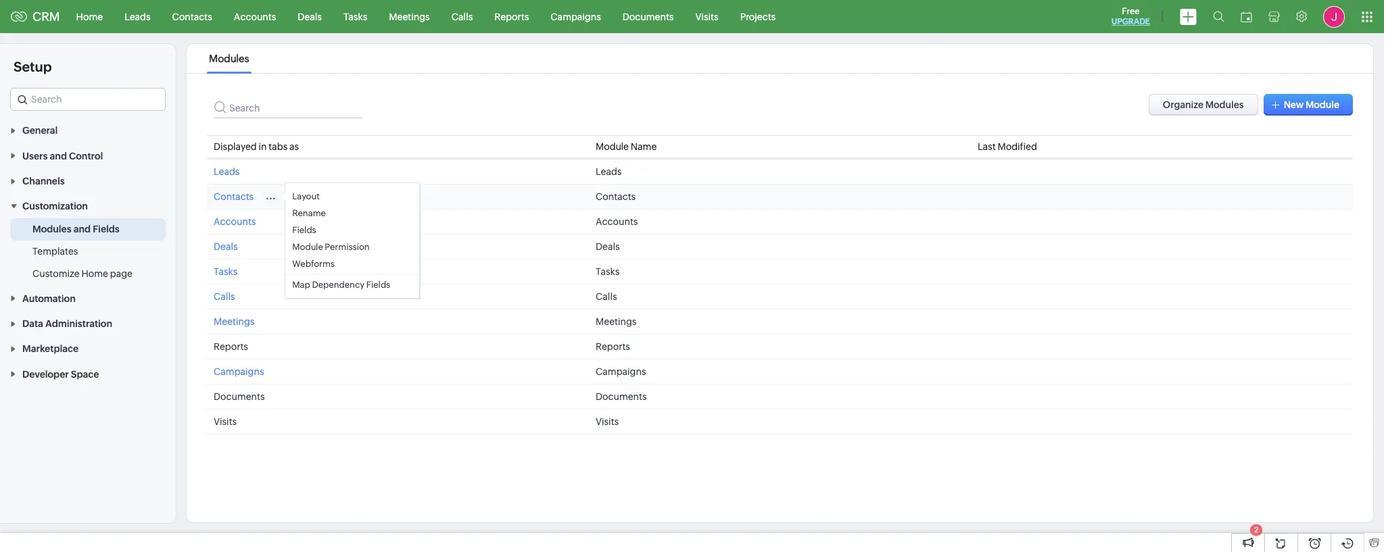 Task type: locate. For each thing, give the bounding box(es) containing it.
1 horizontal spatial deals link
[[287, 0, 333, 33]]

0 horizontal spatial modules
[[32, 224, 71, 235]]

home up automation dropdown button
[[81, 269, 108, 280]]

0 horizontal spatial deals
[[214, 241, 238, 252]]

fields inside customization region
[[93, 224, 119, 235]]

0 vertical spatial and
[[50, 151, 67, 161]]

1 horizontal spatial meetings
[[389, 11, 430, 22]]

None button
[[1149, 94, 1258, 116]]

0 horizontal spatial deals link
[[214, 241, 238, 252]]

0 horizontal spatial campaigns link
[[214, 367, 264, 377]]

1 vertical spatial accounts link
[[214, 216, 256, 227]]

and right the users
[[50, 151, 67, 161]]

1 horizontal spatial leads link
[[214, 166, 240, 177]]

deals link
[[287, 0, 333, 33], [214, 241, 238, 252]]

0 horizontal spatial search text field
[[11, 89, 165, 110]]

0 vertical spatial calls link
[[441, 0, 484, 33]]

0 horizontal spatial tasks
[[214, 266, 238, 277]]

fields down the customization dropdown button
[[93, 224, 119, 235]]

0 horizontal spatial leads
[[125, 11, 151, 22]]

search text field up as
[[214, 94, 362, 118]]

0 horizontal spatial calls link
[[214, 291, 235, 302]]

create menu element
[[1172, 0, 1205, 33]]

calls link
[[441, 0, 484, 33], [214, 291, 235, 302]]

0 vertical spatial meetings link
[[378, 0, 441, 33]]

1 vertical spatial modules
[[32, 224, 71, 235]]

0 horizontal spatial module
[[292, 242, 323, 252]]

2 vertical spatial module
[[292, 242, 323, 252]]

search element
[[1205, 0, 1233, 33]]

name
[[631, 141, 657, 152]]

tasks
[[343, 11, 367, 22], [214, 266, 238, 277], [596, 266, 620, 277]]

calls
[[452, 11, 473, 22], [214, 291, 235, 302], [596, 291, 617, 302]]

0 horizontal spatial fields
[[93, 224, 119, 235]]

modules for modules and fields
[[32, 224, 71, 235]]

2 horizontal spatial deals
[[596, 241, 620, 252]]

meetings link
[[378, 0, 441, 33], [214, 316, 255, 327]]

1 horizontal spatial calls link
[[441, 0, 484, 33]]

tasks link
[[333, 0, 378, 33], [214, 266, 238, 277]]

2 horizontal spatial module
[[1306, 99, 1340, 110]]

1 horizontal spatial calls
[[452, 11, 473, 22]]

and inside dropdown button
[[50, 151, 67, 161]]

search image
[[1213, 11, 1225, 22]]

1 horizontal spatial fields
[[292, 225, 316, 235]]

modules
[[209, 53, 249, 64], [32, 224, 71, 235]]

deals
[[298, 11, 322, 22], [214, 241, 238, 252], [596, 241, 620, 252]]

new module
[[1284, 99, 1340, 110]]

customize
[[32, 269, 80, 280]]

1 horizontal spatial meetings link
[[378, 0, 441, 33]]

home
[[76, 11, 103, 22], [81, 269, 108, 280]]

1 horizontal spatial tasks link
[[333, 0, 378, 33]]

0 vertical spatial deals link
[[287, 0, 333, 33]]

templates link
[[32, 245, 78, 259]]

contacts
[[172, 11, 212, 22], [214, 191, 254, 202], [596, 191, 636, 202]]

home inside customization region
[[81, 269, 108, 280]]

1 vertical spatial deals link
[[214, 241, 238, 252]]

layout rename fields module permission webforms
[[292, 191, 370, 269]]

1 vertical spatial and
[[74, 224, 91, 235]]

contacts link up the modules link
[[161, 0, 223, 33]]

0 horizontal spatial and
[[50, 151, 67, 161]]

as
[[289, 141, 299, 152]]

last modified
[[978, 141, 1037, 152]]

2 horizontal spatial tasks
[[596, 266, 620, 277]]

crm link
[[11, 9, 60, 24]]

0 horizontal spatial tasks link
[[214, 266, 238, 277]]

leads down module name
[[596, 166, 622, 177]]

1 horizontal spatial modules
[[209, 53, 249, 64]]

1 vertical spatial module
[[596, 141, 629, 152]]

marketplace button
[[0, 336, 176, 361]]

visits
[[695, 11, 719, 22], [214, 417, 237, 427], [596, 417, 619, 427]]

contacts up the modules link
[[172, 11, 212, 22]]

displayed
[[214, 141, 257, 152]]

tabs
[[269, 141, 288, 152]]

home link
[[65, 0, 114, 33]]

leads right home link
[[125, 11, 151, 22]]

leads
[[125, 11, 151, 22], [214, 166, 240, 177], [596, 166, 622, 177]]

fields
[[93, 224, 119, 235], [292, 225, 316, 235], [366, 280, 390, 290]]

layout
[[292, 191, 320, 202]]

1 horizontal spatial campaigns link
[[540, 0, 612, 33]]

2 horizontal spatial visits
[[695, 11, 719, 22]]

campaigns link
[[540, 0, 612, 33], [214, 367, 264, 377]]

Search text field
[[11, 89, 165, 110], [214, 94, 362, 118]]

documents link
[[612, 0, 685, 33]]

contacts down displayed
[[214, 191, 254, 202]]

1 vertical spatial leads link
[[214, 166, 240, 177]]

0 vertical spatial home
[[76, 11, 103, 22]]

webforms
[[292, 259, 335, 269]]

developer
[[22, 369, 69, 380]]

1 horizontal spatial and
[[74, 224, 91, 235]]

module right new
[[1306, 99, 1340, 110]]

channels
[[22, 176, 65, 187]]

module up webforms
[[292, 242, 323, 252]]

0 vertical spatial contacts link
[[161, 0, 223, 33]]

crm
[[32, 9, 60, 24]]

users and control button
[[0, 143, 176, 168]]

and
[[50, 151, 67, 161], [74, 224, 91, 235]]

modules inside modules and fields link
[[32, 224, 71, 235]]

fields right dependency
[[366, 280, 390, 290]]

modules and fields link
[[32, 223, 119, 236]]

accounts
[[234, 11, 276, 22], [214, 216, 256, 227], [596, 216, 638, 227]]

1 vertical spatial meetings link
[[214, 316, 255, 327]]

0 vertical spatial campaigns link
[[540, 0, 612, 33]]

campaigns
[[551, 11, 601, 22], [214, 367, 264, 377], [596, 367, 646, 377]]

home right crm on the left of the page
[[76, 11, 103, 22]]

contacts link
[[161, 0, 223, 33], [214, 191, 254, 202]]

0 vertical spatial modules
[[209, 53, 249, 64]]

0 vertical spatial accounts link
[[223, 0, 287, 33]]

0 horizontal spatial leads link
[[114, 0, 161, 33]]

projects
[[740, 11, 776, 22]]

0 horizontal spatial calls
[[214, 291, 235, 302]]

developer space button
[[0, 361, 176, 387]]

reports
[[494, 11, 529, 22], [214, 341, 248, 352], [596, 341, 630, 352]]

and for modules
[[74, 224, 91, 235]]

leads link
[[114, 0, 161, 33], [214, 166, 240, 177]]

fields inside layout rename fields module permission webforms
[[292, 225, 316, 235]]

0 horizontal spatial meetings link
[[214, 316, 255, 327]]

accounts link
[[223, 0, 287, 33], [214, 216, 256, 227]]

2
[[1254, 526, 1258, 534]]

free upgrade
[[1112, 6, 1150, 26]]

0 vertical spatial module
[[1306, 99, 1340, 110]]

module
[[1306, 99, 1340, 110], [596, 141, 629, 152], [292, 242, 323, 252]]

modified
[[998, 141, 1037, 152]]

contacts down module name
[[596, 191, 636, 202]]

rename
[[292, 208, 326, 218]]

control
[[69, 151, 103, 161]]

module left name
[[596, 141, 629, 152]]

1 horizontal spatial deals
[[298, 11, 322, 22]]

2 horizontal spatial fields
[[366, 280, 390, 290]]

None field
[[10, 88, 166, 111]]

leads down displayed
[[214, 166, 240, 177]]

0 horizontal spatial meetings
[[214, 316, 255, 327]]

1 vertical spatial calls link
[[214, 291, 235, 302]]

2 horizontal spatial leads
[[596, 166, 622, 177]]

customize home page link
[[32, 267, 133, 281]]

search text field up general dropdown button
[[11, 89, 165, 110]]

1 vertical spatial home
[[81, 269, 108, 280]]

contacts link down displayed
[[214, 191, 254, 202]]

and down the customization dropdown button
[[74, 224, 91, 235]]

1 vertical spatial tasks link
[[214, 266, 238, 277]]

meetings
[[389, 11, 430, 22], [214, 316, 255, 327], [596, 316, 637, 327]]

and inside customization region
[[74, 224, 91, 235]]

documents
[[623, 11, 674, 22], [214, 392, 265, 402], [596, 392, 647, 402]]

customize home page
[[32, 269, 133, 280]]

0 horizontal spatial contacts
[[172, 11, 212, 22]]

map
[[292, 280, 310, 290]]

space
[[71, 369, 99, 380]]

fields down rename
[[292, 225, 316, 235]]



Task type: describe. For each thing, give the bounding box(es) containing it.
last
[[978, 141, 996, 152]]

upgrade
[[1112, 17, 1150, 26]]

modules and fields
[[32, 224, 119, 235]]

map dependency fields
[[292, 280, 390, 290]]

dependency
[[312, 280, 365, 290]]

2 horizontal spatial contacts
[[596, 191, 636, 202]]

automation button
[[0, 286, 176, 311]]

1 vertical spatial campaigns link
[[214, 367, 264, 377]]

calls inside calls link
[[452, 11, 473, 22]]

0 vertical spatial tasks link
[[333, 0, 378, 33]]

general button
[[0, 118, 176, 143]]

new module button
[[1264, 94, 1353, 116]]

users and control
[[22, 151, 103, 161]]

1 horizontal spatial visits
[[596, 417, 619, 427]]

customization region
[[0, 219, 176, 286]]

permission
[[325, 242, 370, 252]]

1 horizontal spatial search text field
[[214, 94, 362, 118]]

0 horizontal spatial visits
[[214, 417, 237, 427]]

1 horizontal spatial contacts
[[214, 191, 254, 202]]

customization button
[[0, 193, 176, 219]]

visits link
[[685, 0, 729, 33]]

general
[[22, 125, 58, 136]]

profile element
[[1315, 0, 1353, 33]]

reports link
[[484, 0, 540, 33]]

developer space
[[22, 369, 99, 380]]

module inside layout rename fields module permission webforms
[[292, 242, 323, 252]]

marketplace
[[22, 344, 78, 355]]

create menu image
[[1180, 8, 1197, 25]]

and for users
[[50, 151, 67, 161]]

displayed in tabs as
[[214, 141, 299, 152]]

module inside new module button
[[1306, 99, 1340, 110]]

data administration
[[22, 319, 112, 329]]

setup
[[14, 59, 52, 74]]

0 vertical spatial leads link
[[114, 0, 161, 33]]

2 horizontal spatial calls
[[596, 291, 617, 302]]

module name
[[596, 141, 657, 152]]

fields for and
[[93, 224, 119, 235]]

deals inside 'link'
[[298, 11, 322, 22]]

fields for dependency
[[366, 280, 390, 290]]

data
[[22, 319, 43, 329]]

templates
[[32, 246, 78, 257]]

1 horizontal spatial module
[[596, 141, 629, 152]]

customization
[[22, 201, 88, 212]]

0 horizontal spatial reports
[[214, 341, 248, 352]]

new
[[1284, 99, 1304, 110]]

page
[[110, 269, 133, 280]]

2 horizontal spatial meetings
[[596, 316, 637, 327]]

in
[[259, 141, 267, 152]]

administration
[[45, 319, 112, 329]]

projects link
[[729, 0, 787, 33]]

modules for modules
[[209, 53, 249, 64]]

fields for rename
[[292, 225, 316, 235]]

data administration button
[[0, 311, 176, 336]]

calendar image
[[1241, 11, 1252, 22]]

free
[[1122, 6, 1140, 16]]

channels button
[[0, 168, 176, 193]]

1 horizontal spatial tasks
[[343, 11, 367, 22]]

modules link
[[207, 53, 251, 64]]

1 vertical spatial contacts link
[[214, 191, 254, 202]]

1 horizontal spatial reports
[[494, 11, 529, 22]]

users
[[22, 151, 48, 161]]

1 horizontal spatial leads
[[214, 166, 240, 177]]

2 horizontal spatial reports
[[596, 341, 630, 352]]

profile image
[[1323, 6, 1345, 27]]

automation
[[22, 293, 76, 304]]



Task type: vqa. For each thing, say whether or not it's contained in the screenshot.
Contacts image
no



